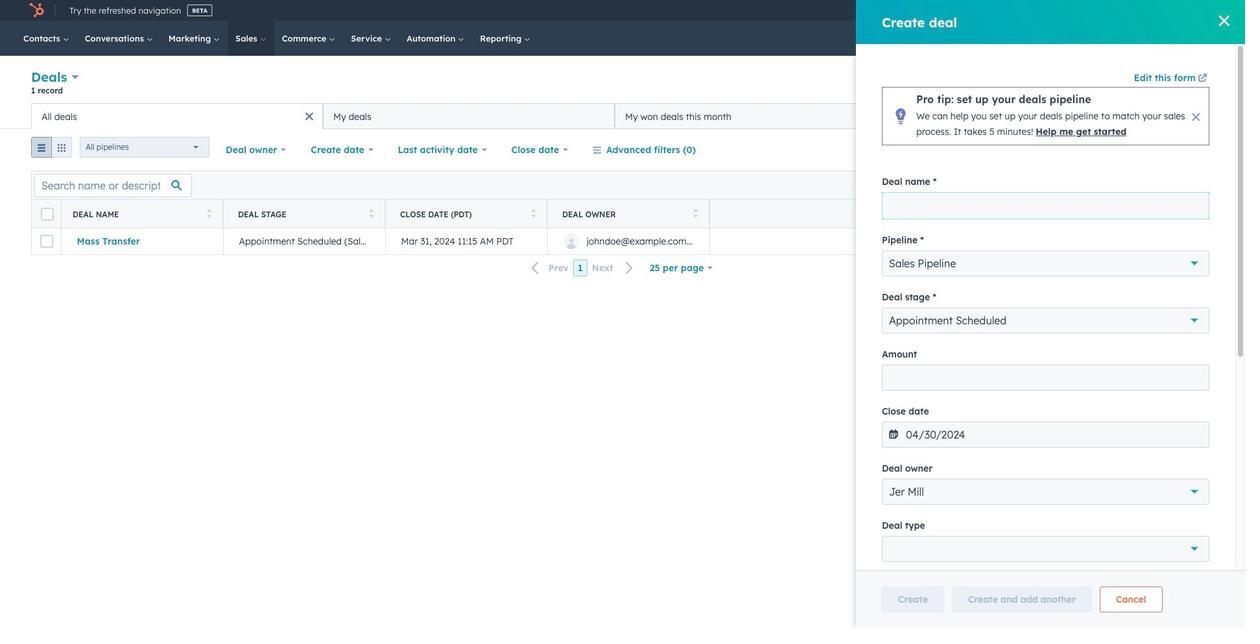 Task type: describe. For each thing, give the bounding box(es) containing it.
1 press to sort. element from the left
[[207, 209, 212, 220]]

press to sort. image for 2nd press to sort. 'element' from left
[[369, 209, 374, 218]]

Search HubSpot search field
[[1054, 27, 1200, 49]]

5 press to sort. element from the left
[[1198, 209, 1203, 220]]

press to sort. image for 4th press to sort. 'element' from left
[[693, 209, 698, 218]]

press to sort. image for 1st press to sort. 'element' from right
[[1198, 209, 1203, 218]]

2 press to sort. element from the left
[[369, 209, 374, 220]]

jer mill image
[[1135, 5, 1147, 16]]

Search name or description search field
[[34, 174, 192, 197]]

press to sort. image for 3rd press to sort. 'element' from the right
[[531, 209, 536, 218]]

press to sort. image for 1st press to sort. 'element' from the left
[[207, 209, 212, 218]]



Task type: vqa. For each thing, say whether or not it's contained in the screenshot.
first Press to sort. ELEMENT from right
yes



Task type: locate. For each thing, give the bounding box(es) containing it.
0 horizontal spatial press to sort. image
[[207, 209, 212, 218]]

banner
[[31, 67, 1215, 103]]

1 press to sort. image from the left
[[207, 209, 212, 218]]

pagination navigation
[[524, 259, 642, 277]]

4 press to sort. element from the left
[[693, 209, 698, 220]]

2 press to sort. image from the left
[[1198, 209, 1203, 218]]

1 horizontal spatial press to sort. image
[[369, 209, 374, 218]]

3 press to sort. element from the left
[[531, 209, 536, 220]]

3 press to sort. image from the left
[[693, 209, 698, 218]]

1 horizontal spatial press to sort. image
[[1198, 209, 1203, 218]]

2 press to sort. image from the left
[[369, 209, 374, 218]]

marketplaces image
[[1037, 6, 1048, 18]]

group
[[31, 137, 72, 163]]

press to sort. image
[[207, 209, 212, 218], [369, 209, 374, 218], [693, 209, 698, 218]]

menu
[[942, 0, 1230, 21]]

2 horizontal spatial press to sort. image
[[693, 209, 698, 218]]

press to sort. image
[[531, 209, 536, 218], [1198, 209, 1203, 218]]

1 press to sort. image from the left
[[531, 209, 536, 218]]

press to sort. element
[[207, 209, 212, 220], [369, 209, 374, 220], [531, 209, 536, 220], [693, 209, 698, 220], [1198, 209, 1203, 220]]

0 horizontal spatial press to sort. image
[[531, 209, 536, 218]]



